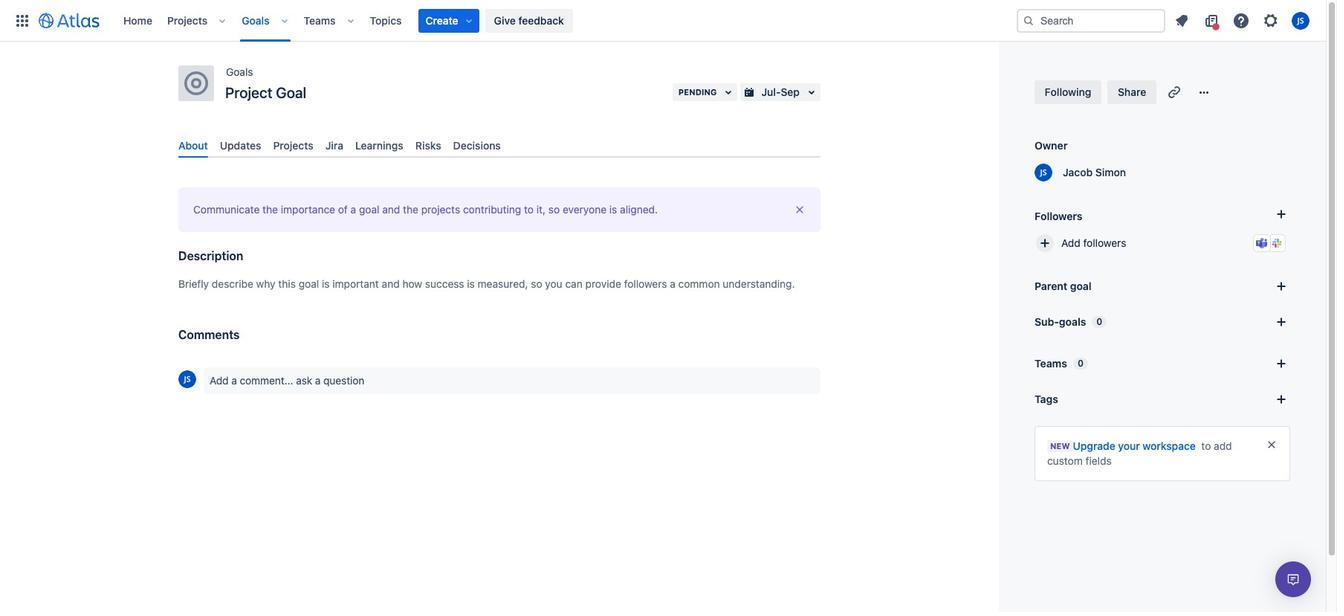 Task type: describe. For each thing, give the bounding box(es) containing it.
question
[[324, 374, 365, 387]]

to inside to add custom fields
[[1202, 439, 1212, 452]]

projects link
[[163, 9, 212, 32]]

sep
[[781, 86, 800, 98]]

slack logo showing nan channels are connected to this goal image
[[1272, 237, 1284, 249]]

jul-sep
[[762, 86, 800, 98]]

0 for teams
[[1078, 358, 1084, 369]]

msteams logo showing  channels are connected to this goal image
[[1257, 237, 1269, 249]]

about
[[178, 139, 208, 152]]

why
[[256, 278, 276, 290]]

topics link
[[366, 9, 406, 32]]

1 vertical spatial goals link
[[226, 63, 253, 81]]

following
[[1045, 86, 1092, 98]]

success
[[425, 278, 464, 290]]

a right ask
[[315, 374, 321, 387]]

add
[[1214, 439, 1233, 452]]

add for add a comment... ask a question
[[210, 374, 229, 387]]

help image
[[1233, 12, 1251, 29]]

measured,
[[478, 278, 528, 290]]

2 horizontal spatial is
[[610, 203, 618, 216]]

add for add followers
[[1062, 236, 1081, 249]]

new
[[1051, 441, 1071, 451]]

goals for goals
[[242, 14, 270, 26]]

0 for sub-goals
[[1097, 316, 1103, 327]]

risks
[[416, 139, 441, 152]]

Search field
[[1017, 9, 1166, 32]]

briefly describe why this goal is important and how success is measured, so you can provide followers a common understanding.
[[178, 278, 795, 290]]

0 horizontal spatial goal
[[299, 278, 319, 290]]

home link
[[119, 9, 157, 32]]

topics
[[370, 14, 402, 26]]

add tag image
[[1273, 390, 1291, 408]]

more icon image
[[1196, 83, 1214, 101]]

your
[[1119, 439, 1141, 452]]

projects inside tab list
[[273, 139, 314, 152]]

1 vertical spatial teams
[[1035, 357, 1068, 370]]

banner containing home
[[0, 0, 1327, 42]]

add follower image
[[1037, 234, 1054, 252]]

pending
[[679, 87, 717, 97]]

parent
[[1035, 280, 1068, 292]]

goals project goal
[[225, 65, 307, 101]]

project
[[225, 84, 273, 101]]

so for measured,
[[531, 278, 543, 290]]

goal icon image
[[184, 71, 208, 95]]

0 horizontal spatial close banner image
[[794, 204, 806, 216]]

1 vertical spatial and
[[382, 278, 400, 290]]

projects
[[421, 203, 460, 216]]

settings image
[[1263, 12, 1281, 29]]

open intercom messenger image
[[1285, 570, 1303, 588]]

can
[[566, 278, 583, 290]]

sub-goals
[[1035, 315, 1087, 328]]

notifications image
[[1173, 12, 1191, 29]]

a left common
[[670, 278, 676, 290]]

share
[[1118, 86, 1147, 98]]

0 horizontal spatial followers
[[624, 278, 667, 290]]

describe
[[212, 278, 254, 290]]

followers
[[1035, 209, 1083, 222]]

communicate
[[193, 203, 260, 216]]

importance
[[281, 203, 335, 216]]

1 vertical spatial close banner image
[[1266, 439, 1278, 451]]

tags
[[1035, 393, 1059, 405]]

add a comment... ask a question link
[[204, 367, 821, 394]]

add followers
[[1062, 236, 1127, 249]]

0 vertical spatial and
[[382, 203, 400, 216]]

home
[[123, 14, 152, 26]]

owner
[[1035, 139, 1068, 152]]

comments
[[178, 328, 240, 341]]

a left the comment...
[[231, 374, 237, 387]]

understanding.
[[723, 278, 795, 290]]

everyone
[[563, 203, 607, 216]]

upgrade
[[1074, 439, 1116, 452]]

projects inside top element
[[167, 14, 208, 26]]

1 horizontal spatial is
[[467, 278, 475, 290]]

jacob
[[1063, 166, 1093, 178]]



Task type: vqa. For each thing, say whether or not it's contained in the screenshot.
search box
no



Task type: locate. For each thing, give the bounding box(es) containing it.
2 horizontal spatial goal
[[1071, 280, 1092, 292]]

0 vertical spatial goals
[[242, 14, 270, 26]]

goals up goals project goal
[[242, 14, 270, 26]]

jul-
[[762, 86, 781, 98]]

1 vertical spatial so
[[531, 278, 543, 290]]

goals link up goals project goal
[[237, 9, 274, 32]]

jira
[[326, 139, 344, 152]]

to
[[524, 203, 534, 216], [1202, 439, 1212, 452]]

switch to... image
[[13, 12, 31, 29]]

goals up project
[[226, 65, 253, 78]]

add inside button
[[1062, 236, 1081, 249]]

goals link
[[237, 9, 274, 32], [226, 63, 253, 81]]

the left projects
[[403, 203, 419, 216]]

is left aligned.
[[610, 203, 618, 216]]

account image
[[1292, 12, 1310, 29]]

the left "importance"
[[263, 203, 278, 216]]

0 down goals
[[1078, 358, 1084, 369]]

0 vertical spatial projects
[[167, 14, 208, 26]]

1 vertical spatial goals
[[226, 65, 253, 78]]

feedback
[[519, 14, 564, 26]]

1 vertical spatial 0
[[1078, 358, 1084, 369]]

0 vertical spatial add
[[1062, 236, 1081, 249]]

jacob simon
[[1063, 166, 1127, 178]]

1 horizontal spatial 0
[[1097, 316, 1103, 327]]

followers right the add follower image
[[1084, 236, 1127, 249]]

0 horizontal spatial projects
[[167, 14, 208, 26]]

fields
[[1086, 454, 1112, 467]]

goals
[[242, 14, 270, 26], [226, 65, 253, 78]]

0 vertical spatial 0
[[1097, 316, 1103, 327]]

tab list
[[173, 133, 827, 158]]

add
[[1062, 236, 1081, 249], [210, 374, 229, 387]]

banner
[[0, 0, 1327, 42]]

goal right "of"
[[359, 203, 380, 216]]

projects left "jira"
[[273, 139, 314, 152]]

0 vertical spatial close banner image
[[794, 204, 806, 216]]

share button
[[1108, 80, 1157, 104]]

1 horizontal spatial followers
[[1084, 236, 1127, 249]]

simon
[[1096, 166, 1127, 178]]

goal
[[276, 84, 307, 101]]

0 vertical spatial followers
[[1084, 236, 1127, 249]]

0 horizontal spatial the
[[263, 203, 278, 216]]

sub-
[[1035, 315, 1060, 328]]

jul-sep button
[[741, 83, 821, 101]]

so for it,
[[549, 203, 560, 216]]

so right it,
[[549, 203, 560, 216]]

projects right the home
[[167, 14, 208, 26]]

ask
[[296, 374, 312, 387]]

followers inside button
[[1084, 236, 1127, 249]]

create button
[[418, 9, 479, 32]]

goals link up project
[[226, 63, 253, 81]]

of
[[338, 203, 348, 216]]

jacob simon link
[[1054, 165, 1127, 180]]

1 the from the left
[[263, 203, 278, 216]]

projects
[[167, 14, 208, 26], [273, 139, 314, 152]]

to add custom fields
[[1048, 439, 1233, 467]]

following button
[[1035, 80, 1102, 104]]

1 horizontal spatial goal
[[359, 203, 380, 216]]

0 horizontal spatial 0
[[1078, 358, 1084, 369]]

1 horizontal spatial teams
[[1035, 357, 1068, 370]]

is right success
[[467, 278, 475, 290]]

1 horizontal spatial add
[[1062, 236, 1081, 249]]

0 horizontal spatial teams
[[304, 14, 336, 26]]

teams
[[304, 14, 336, 26], [1035, 357, 1068, 370]]

how
[[403, 278, 422, 290]]

updates
[[220, 139, 261, 152]]

is left important
[[322, 278, 330, 290]]

followers
[[1084, 236, 1127, 249], [624, 278, 667, 290]]

give feedback button
[[485, 9, 573, 32]]

2 the from the left
[[403, 203, 419, 216]]

decisions
[[453, 139, 501, 152]]

this
[[278, 278, 296, 290]]

add right the add follower image
[[1062, 236, 1081, 249]]

briefly
[[178, 278, 209, 290]]

1 vertical spatial to
[[1202, 439, 1212, 452]]

a
[[351, 203, 356, 216], [670, 278, 676, 290], [231, 374, 237, 387], [315, 374, 321, 387]]

1 vertical spatial followers
[[624, 278, 667, 290]]

teams link
[[299, 9, 340, 32]]

goals for goals project goal
[[226, 65, 253, 78]]

and
[[382, 203, 400, 216], [382, 278, 400, 290]]

1 horizontal spatial projects
[[273, 139, 314, 152]]

add down comments
[[210, 374, 229, 387]]

1 horizontal spatial close banner image
[[1266, 439, 1278, 451]]

provide
[[586, 278, 622, 290]]

close banner image
[[794, 204, 806, 216], [1266, 439, 1278, 451]]

goal
[[359, 203, 380, 216], [299, 278, 319, 290], [1071, 280, 1092, 292]]

0 horizontal spatial to
[[524, 203, 534, 216]]

add team image
[[1273, 355, 1291, 373]]

1 horizontal spatial so
[[549, 203, 560, 216]]

and left how
[[382, 278, 400, 290]]

0 vertical spatial teams
[[304, 14, 336, 26]]

goals
[[1060, 315, 1087, 328]]

description
[[178, 249, 243, 263]]

custom
[[1048, 454, 1083, 467]]

is
[[610, 203, 618, 216], [322, 278, 330, 290], [467, 278, 475, 290]]

new upgrade your workspace
[[1051, 439, 1196, 452]]

parent goal
[[1035, 280, 1092, 292]]

give
[[494, 14, 516, 26]]

so
[[549, 203, 560, 216], [531, 278, 543, 290]]

teams left topics
[[304, 14, 336, 26]]

workspace
[[1143, 439, 1196, 452]]

1 horizontal spatial to
[[1202, 439, 1212, 452]]

followers right "provide"
[[624, 278, 667, 290]]

add a follower image
[[1273, 205, 1291, 223]]

important
[[333, 278, 379, 290]]

you
[[545, 278, 563, 290]]

0 vertical spatial so
[[549, 203, 560, 216]]

create
[[426, 14, 459, 26]]

contributing
[[463, 203, 522, 216]]

0 horizontal spatial so
[[531, 278, 543, 290]]

goal right this
[[299, 278, 319, 290]]

0 horizontal spatial add
[[210, 374, 229, 387]]

it,
[[537, 203, 546, 216]]

give feedback
[[494, 14, 564, 26]]

0
[[1097, 316, 1103, 327], [1078, 358, 1084, 369]]

and right "of"
[[382, 203, 400, 216]]

teams up tags
[[1035, 357, 1068, 370]]

teams inside top element
[[304, 14, 336, 26]]

add followers button
[[1029, 227, 1297, 260]]

aligned.
[[620, 203, 658, 216]]

top element
[[9, 0, 1017, 41]]

1 vertical spatial projects
[[273, 139, 314, 152]]

add a comment... ask a question
[[210, 374, 365, 387]]

learnings
[[356, 139, 404, 152]]

communicate the importance of a goal and the projects contributing to it, so everyone is aligned.
[[193, 203, 658, 216]]

0 vertical spatial to
[[524, 203, 534, 216]]

pending button
[[673, 83, 738, 101]]

jacob simon button
[[1035, 164, 1127, 181]]

0 horizontal spatial is
[[322, 278, 330, 290]]

comment...
[[240, 374, 293, 387]]

to left add
[[1202, 439, 1212, 452]]

search image
[[1023, 15, 1035, 26]]

goals inside top element
[[242, 14, 270, 26]]

so left you
[[531, 278, 543, 290]]

goal right "parent"
[[1071, 280, 1092, 292]]

goals inside goals project goal
[[226, 65, 253, 78]]

1 vertical spatial add
[[210, 374, 229, 387]]

to left it,
[[524, 203, 534, 216]]

0 vertical spatial goals link
[[237, 9, 274, 32]]

a right "of"
[[351, 203, 356, 216]]

the
[[263, 203, 278, 216], [403, 203, 419, 216]]

0 right goals
[[1097, 316, 1103, 327]]

common
[[679, 278, 720, 290]]

tab list containing about
[[173, 133, 827, 158]]

1 horizontal spatial the
[[403, 203, 419, 216]]



